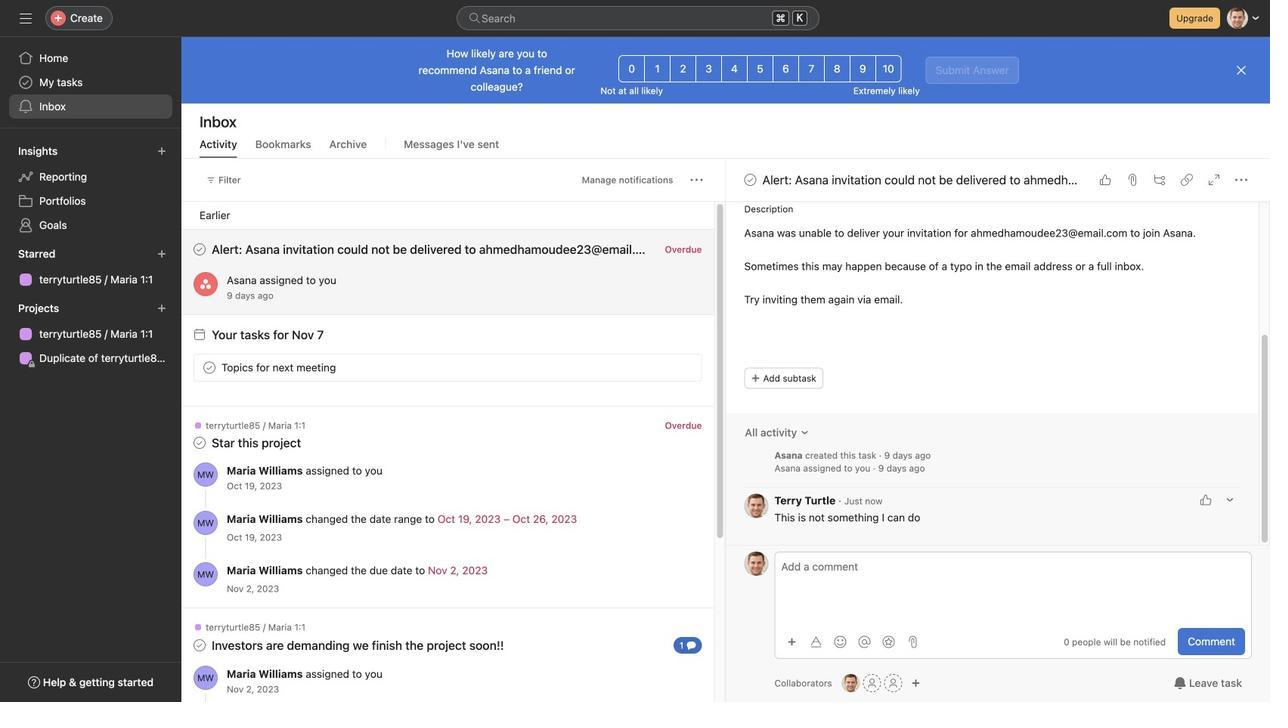 Task type: locate. For each thing, give the bounding box(es) containing it.
at mention image
[[859, 636, 871, 648]]

2 open user profile image from the top
[[194, 666, 218, 690]]

toolbar
[[781, 631, 924, 653]]

None field
[[457, 6, 820, 30]]

leftcount image
[[687, 641, 696, 650]]

main content
[[726, 0, 1259, 545]]

add or remove collaborators image
[[912, 679, 921, 688]]

more actions for this task image
[[1236, 174, 1248, 186]]

add or remove collaborators image
[[842, 674, 860, 693]]

full screen image
[[1208, 174, 1220, 186]]

add to bookmarks image
[[661, 626, 673, 638]]

starred element
[[0, 240, 181, 295]]

open user profile image
[[194, 511, 218, 535], [194, 666, 218, 690]]

new project or portfolio image
[[157, 304, 166, 313]]

Mark complete checkbox
[[200, 359, 219, 377]]

None radio
[[619, 55, 645, 82], [773, 55, 799, 82], [875, 55, 902, 82], [619, 55, 645, 82], [773, 55, 799, 82], [875, 55, 902, 82]]

1 open user profile image from the top
[[194, 511, 218, 535]]

emoji image
[[834, 636, 847, 648]]

hide sidebar image
[[20, 12, 32, 24]]

main content inside "alert: asana invitation could not be delivered to ahmedhamoudee23@email.com" dialog
[[726, 0, 1259, 545]]

appreciations image
[[883, 636, 895, 648]]

archive notifications image
[[685, 424, 698, 436], [685, 626, 698, 638]]

Mark complete checkbox
[[741, 171, 760, 189]]

1 vertical spatial archive notifications image
[[685, 626, 698, 638]]

1 archive notifications image from the top
[[685, 424, 698, 436]]

archive notification image
[[685, 247, 698, 259]]

2 archive notifications image from the top
[[685, 626, 698, 638]]

open user profile image
[[194, 463, 218, 487], [744, 494, 769, 518], [744, 552, 769, 576], [194, 563, 218, 587]]

0 vertical spatial archive notifications image
[[685, 424, 698, 436]]

1 vertical spatial open user profile image
[[194, 666, 218, 690]]

add items to starred image
[[157, 250, 166, 259]]

option group
[[619, 55, 902, 82]]

0 vertical spatial open user profile image
[[194, 511, 218, 535]]

mark complete image
[[200, 359, 219, 377]]

None radio
[[644, 55, 671, 82], [670, 55, 696, 82], [696, 55, 722, 82], [721, 55, 748, 82], [747, 55, 774, 82], [798, 55, 825, 82], [824, 55, 851, 82], [850, 55, 876, 82], [644, 55, 671, 82], [670, 55, 696, 82], [696, 55, 722, 82], [721, 55, 748, 82], [747, 55, 774, 82], [798, 55, 825, 82], [824, 55, 851, 82], [850, 55, 876, 82]]

all activity image
[[800, 428, 809, 437]]

projects element
[[0, 295, 181, 374]]

description document
[[728, 225, 1241, 308]]



Task type: vqa. For each thing, say whether or not it's contained in the screenshot.
the bottommost Open user profile image
yes



Task type: describe. For each thing, give the bounding box(es) containing it.
alert: asana invitation could not be delivered to ahmedhamoudee23@email.com dialog
[[726, 0, 1270, 702]]

add subtask image
[[1154, 174, 1166, 186]]

your tasks for nov 7, task element
[[212, 328, 324, 342]]

new insights image
[[157, 147, 166, 156]]

attach a file or paste an image image
[[907, 636, 919, 648]]

insights element
[[0, 138, 181, 240]]

attachments: add a file to this task, alert: asana invitation could not be delivered to ahmedhamoudee23@email.com image
[[1127, 174, 1139, 186]]

show options image
[[1226, 496, 1235, 505]]

0 likes. click to like this task image
[[1099, 174, 1112, 186]]

copy task link image
[[1181, 174, 1193, 186]]

Search tasks, projects, and more text field
[[457, 6, 820, 30]]

insert an object image
[[788, 638, 797, 647]]

formatting image
[[810, 636, 822, 648]]

toolbar inside "alert: asana invitation could not be delivered to ahmedhamoudee23@email.com" dialog
[[781, 631, 924, 653]]

0 likes. click to like this task comment image
[[1200, 494, 1212, 506]]

mark complete image
[[741, 171, 760, 189]]

global element
[[0, 37, 181, 128]]

dismiss image
[[1236, 64, 1248, 76]]

more actions image
[[691, 174, 703, 186]]



